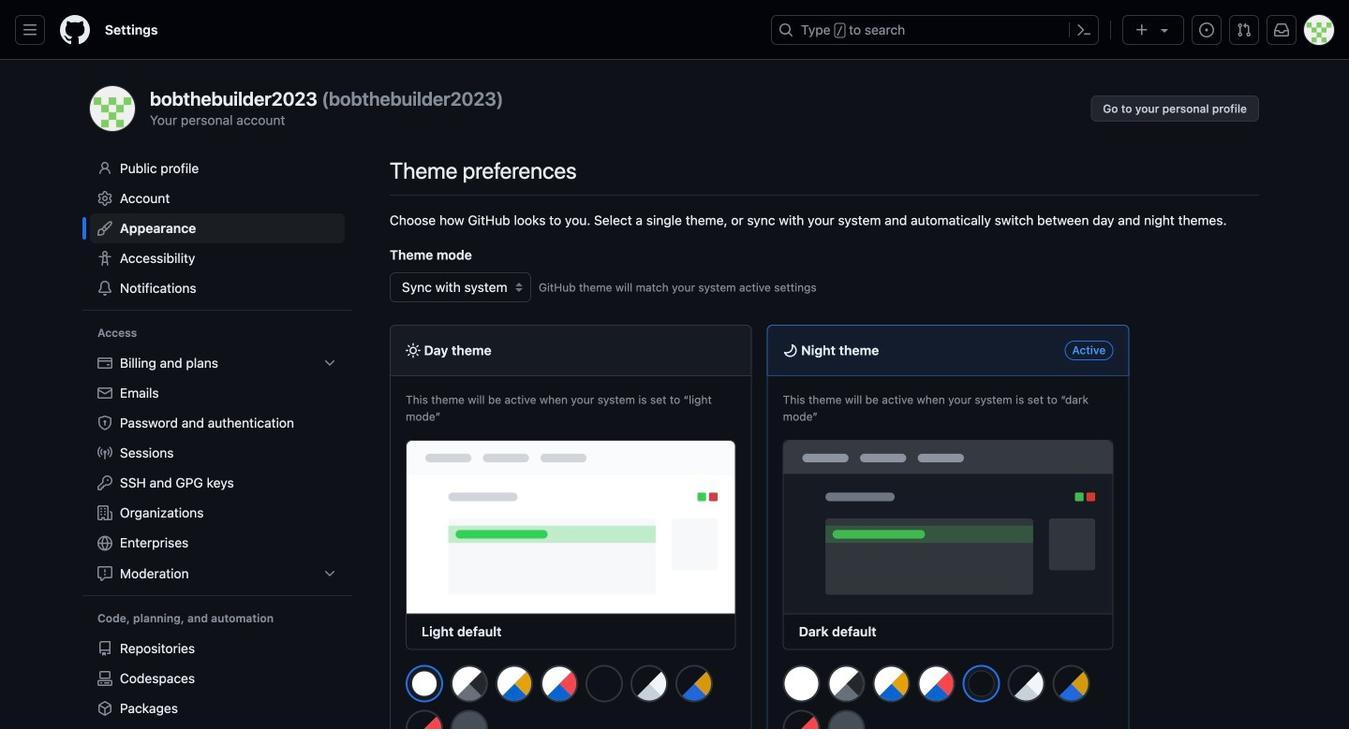 Task type: vqa. For each thing, say whether or not it's contained in the screenshot.
Issues
no



Task type: describe. For each thing, give the bounding box(es) containing it.
light high contrast image for light protanopia & deuteranopia image
[[451, 666, 488, 703]]

paintbrush image
[[97, 221, 112, 236]]

1 list from the top
[[90, 348, 345, 589]]

dark protanopia & deuteranopia image
[[1053, 666, 1090, 703]]

bell image
[[97, 281, 112, 296]]

shield lock image
[[97, 416, 112, 431]]

moon image
[[783, 343, 798, 358]]

organization image
[[97, 506, 112, 521]]

package image
[[97, 702, 112, 717]]

git pull request image
[[1237, 22, 1252, 37]]

dark protanopia & deuteranopia image
[[675, 666, 713, 703]]

codespaces image
[[97, 672, 112, 687]]

key image
[[97, 476, 112, 491]]

night theme picker option group
[[782, 665, 1113, 730]]

plus image
[[1135, 22, 1150, 37]]

2 list from the top
[[90, 634, 345, 730]]

homepage image
[[60, 15, 90, 45]]

person image
[[97, 161, 112, 176]]

sun image
[[406, 343, 421, 358]]

day theme picker option group
[[406, 665, 736, 730]]

repo image
[[97, 642, 112, 657]]



Task type: locate. For each thing, give the bounding box(es) containing it.
light high contrast image
[[451, 666, 488, 703], [828, 666, 865, 703]]

light default image
[[783, 666, 820, 703]]

globe image
[[97, 536, 112, 551]]

dark high contrast image
[[1008, 666, 1045, 703]]

triangle down image
[[1157, 22, 1172, 37]]

light tritanopia image inside day theme picker option group
[[541, 666, 578, 703]]

issue opened image
[[1199, 22, 1214, 37]]

mail image
[[97, 386, 112, 401]]

light tritanopia image inside night theme picker option group
[[918, 666, 955, 703]]

dark default image
[[586, 666, 623, 703]]

light high contrast image for light protanopia & deuteranopia icon
[[828, 666, 865, 703]]

dark default image
[[969, 672, 994, 697]]

1 horizontal spatial light tritanopia image
[[918, 666, 955, 703]]

1 light high contrast image from the left
[[451, 666, 488, 703]]

@bobthebuilder2023 image
[[90, 86, 135, 131]]

1 vertical spatial list
[[90, 634, 345, 730]]

0 vertical spatial list
[[90, 348, 345, 589]]

1 horizontal spatial light high contrast image
[[828, 666, 865, 703]]

command palette image
[[1076, 22, 1091, 37]]

0 horizontal spatial light tritanopia image
[[541, 666, 578, 703]]

light tritanopia image right light protanopia & deuteranopia icon
[[918, 666, 955, 703]]

dark high contrast image
[[630, 666, 668, 703]]

light tritanopia image left dark default icon in the bottom of the page
[[541, 666, 578, 703]]

notifications image
[[1274, 22, 1289, 37]]

light high contrast image inside night theme picker option group
[[828, 666, 865, 703]]

light high contrast image left light protanopia & deuteranopia icon
[[828, 666, 865, 703]]

2 light high contrast image from the left
[[828, 666, 865, 703]]

light high contrast image left light protanopia & deuteranopia image
[[451, 666, 488, 703]]

light tritanopia image
[[541, 666, 578, 703], [918, 666, 955, 703]]

light tritanopia image for light protanopia & deuteranopia image
[[541, 666, 578, 703]]

2 light tritanopia image from the left
[[918, 666, 955, 703]]

light protanopia & deuteranopia image
[[873, 666, 910, 703]]

0 horizontal spatial light high contrast image
[[451, 666, 488, 703]]

broadcast image
[[97, 446, 112, 461]]

gear image
[[97, 191, 112, 206]]

light tritanopia image for light protanopia & deuteranopia icon
[[918, 666, 955, 703]]

list
[[90, 348, 345, 589], [90, 634, 345, 730]]

light protanopia & deuteranopia image
[[496, 666, 533, 703]]

1 light tritanopia image from the left
[[541, 666, 578, 703]]

light high contrast image inside day theme picker option group
[[451, 666, 488, 703]]

light default image
[[412, 672, 437, 697]]

accessibility image
[[97, 251, 112, 266]]



